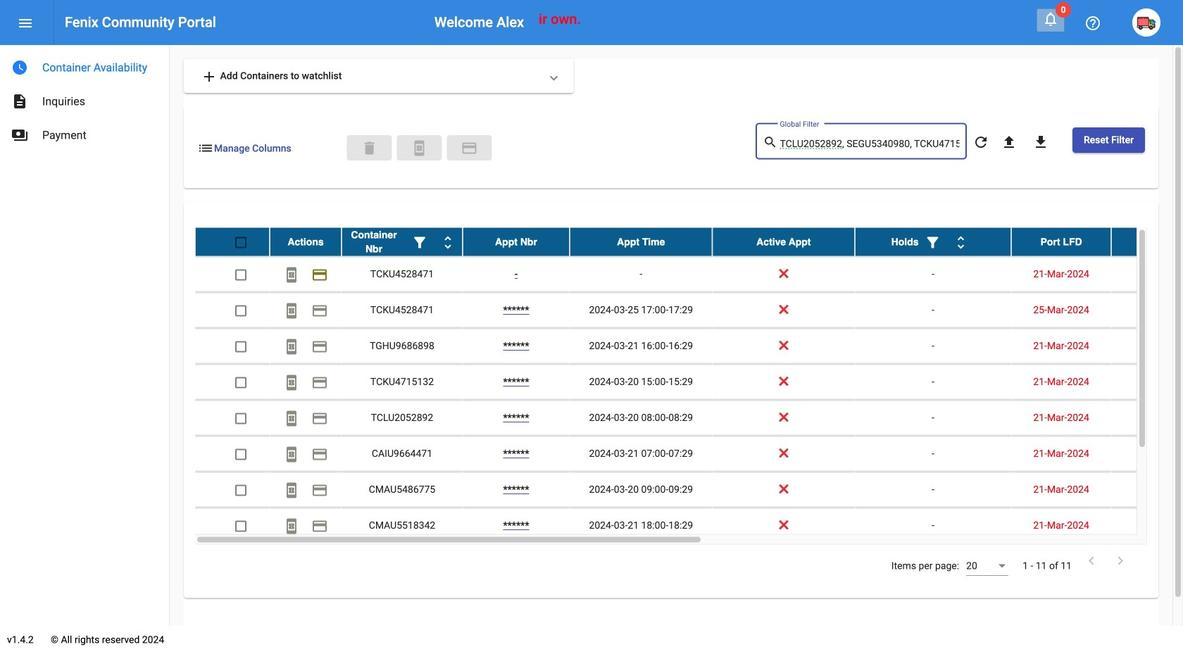 Task type: describe. For each thing, give the bounding box(es) containing it.
3 column header from the left
[[463, 228, 570, 256]]

1 cell from the top
[[1112, 257, 1184, 292]]

4 cell from the top
[[1112, 365, 1184, 400]]

7 row from the top
[[195, 437, 1184, 473]]

6 cell from the top
[[1112, 437, 1184, 472]]

9 row from the top
[[195, 509, 1184, 544]]

2 column header from the left
[[342, 228, 463, 256]]

7 cell from the top
[[1112, 473, 1184, 508]]

no color image inside column header
[[440, 234, 457, 251]]

5 row from the top
[[195, 365, 1184, 401]]

5 column header from the left
[[713, 228, 856, 256]]

6 row from the top
[[195, 401, 1184, 437]]

4 column header from the left
[[570, 228, 713, 256]]



Task type: vqa. For each thing, say whether or not it's contained in the screenshot.
Reset Filter
no



Task type: locate. For each thing, give the bounding box(es) containing it.
4 row from the top
[[195, 329, 1184, 365]]

column header
[[270, 228, 342, 256], [342, 228, 463, 256], [463, 228, 570, 256], [570, 228, 713, 256], [713, 228, 856, 256], [856, 228, 1012, 256], [1012, 228, 1112, 256], [1112, 228, 1184, 256]]

3 row from the top
[[195, 293, 1184, 329]]

1 column header from the left
[[270, 228, 342, 256]]

3 cell from the top
[[1112, 329, 1184, 364]]

no color image
[[17, 15, 34, 32], [11, 127, 28, 144], [973, 134, 990, 151], [1033, 134, 1050, 151], [764, 134, 780, 151], [197, 140, 214, 157], [411, 140, 428, 157], [461, 140, 478, 157], [440, 234, 457, 251], [283, 267, 300, 284], [283, 303, 300, 320], [283, 339, 300, 355], [283, 374, 300, 391], [312, 374, 328, 391], [312, 410, 328, 427], [283, 446, 300, 463], [312, 446, 328, 463], [283, 482, 300, 499], [312, 482, 328, 499], [283, 518, 300, 535], [312, 518, 328, 535]]

5 cell from the top
[[1112, 401, 1184, 436]]

2 cell from the top
[[1112, 293, 1184, 328]]

8 cell from the top
[[1112, 509, 1184, 544]]

grid
[[195, 228, 1184, 545]]

2 row from the top
[[195, 257, 1184, 293]]

Global Watchlist Filter field
[[780, 138, 960, 150]]

no color image
[[1043, 11, 1060, 27], [1085, 15, 1102, 32], [11, 59, 28, 76], [201, 68, 218, 85], [11, 93, 28, 110], [1001, 134, 1018, 151], [412, 234, 428, 251], [925, 234, 942, 251], [953, 234, 970, 251], [312, 267, 328, 284], [312, 303, 328, 320], [312, 339, 328, 355], [283, 410, 300, 427], [1084, 553, 1101, 570], [1113, 553, 1130, 570]]

delete image
[[361, 140, 378, 157]]

1 row from the top
[[195, 228, 1184, 257]]

navigation
[[0, 45, 169, 152]]

8 column header from the left
[[1112, 228, 1184, 256]]

row
[[195, 228, 1184, 257], [195, 257, 1184, 293], [195, 293, 1184, 329], [195, 329, 1184, 365], [195, 365, 1184, 401], [195, 401, 1184, 437], [195, 437, 1184, 473], [195, 473, 1184, 509], [195, 509, 1184, 544]]

8 row from the top
[[195, 473, 1184, 509]]

cell
[[1112, 257, 1184, 292], [1112, 293, 1184, 328], [1112, 329, 1184, 364], [1112, 365, 1184, 400], [1112, 401, 1184, 436], [1112, 437, 1184, 472], [1112, 473, 1184, 508], [1112, 509, 1184, 544]]

6 column header from the left
[[856, 228, 1012, 256]]

7 column header from the left
[[1012, 228, 1112, 256]]



